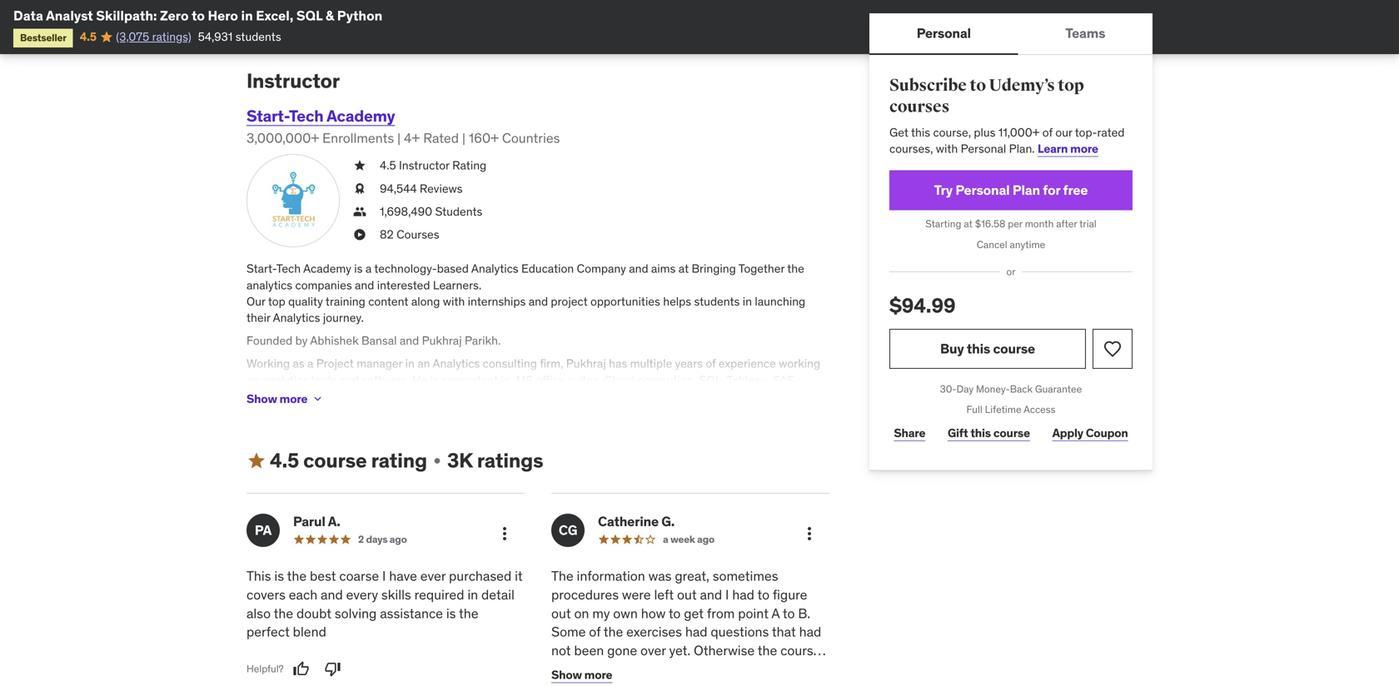 Task type: describe. For each thing, give the bounding box(es) containing it.
internships
[[468, 294, 526, 309]]

on inside start-tech academy is a technology-based analytics education company and aims at bringing together the analytics companies and interested learners. our top quality training content along with internships and project opportunities helps students in launching their analytics journey. founded by abhishek bansal and pukhraj parikh. working as a project manager in an analytics consulting firm, pukhraj has multiple years of experience working on analytics tools and software. he is competent in  ms office suites, cloud computing, sql, tableau, sas, google analytics and python.
[[247, 373, 260, 388]]

courses
[[397, 227, 440, 242]]

more for show more 'button' to the right
[[585, 668, 613, 683]]

this for get
[[912, 125, 931, 140]]

b.
[[799, 605, 811, 622]]

gift
[[948, 426, 969, 441]]

xsmall image down tools
[[311, 393, 324, 406]]

2 vertical spatial analytics
[[433, 356, 480, 371]]

and left aims
[[629, 261, 649, 276]]

our
[[247, 294, 266, 309]]

share button
[[890, 417, 930, 450]]

pa
[[255, 522, 272, 539]]

in inside this is the best coarse i have ever purchased it covers each and every skills required in detail also the doubt solving assistance is the perfect blend
[[468, 587, 478, 604]]

over
[[641, 642, 666, 660]]

the information was great, sometimes procedures were left out and i had to figure out on my own how to get from point a to b. some of the exercises had questions that had not been gone over yet.  otherwise the course was great.
[[552, 568, 822, 678]]

every
[[346, 587, 378, 604]]

1 vertical spatial show more
[[552, 668, 613, 683]]

excel,
[[256, 7, 294, 24]]

gift this course
[[948, 426, 1031, 441]]

in left launching
[[743, 294, 752, 309]]

software.
[[362, 373, 410, 388]]

exercises
[[627, 624, 682, 641]]

week
[[671, 533, 695, 546]]

1 horizontal spatial pukhraj
[[566, 356, 606, 371]]

plan.
[[1010, 141, 1035, 156]]

is right this
[[274, 568, 284, 585]]

multiple
[[630, 356, 673, 371]]

top-
[[1075, 125, 1098, 140]]

starting
[[926, 217, 962, 230]]

94,544 reviews
[[380, 181, 463, 196]]

54,931 students
[[198, 29, 281, 44]]

learners.
[[433, 278, 482, 293]]

questions
[[711, 624, 769, 641]]

the up perfect
[[274, 605, 293, 622]]

content
[[368, 294, 409, 309]]

free
[[1064, 182, 1088, 199]]

2 days ago
[[358, 533, 407, 546]]

full
[[967, 403, 983, 416]]

yet.
[[669, 642, 691, 660]]

1 horizontal spatial had
[[733, 587, 755, 604]]

0 vertical spatial out
[[677, 587, 697, 604]]

course up a.
[[303, 448, 367, 473]]

(3,075
[[116, 29, 149, 44]]

tech for start-tech academy 3,000,000+ enrollments | 4+ rated | 160+ countries
[[289, 106, 324, 126]]

skills
[[382, 587, 411, 604]]

2 vertical spatial a
[[663, 533, 669, 546]]

0 vertical spatial students
[[236, 29, 281, 44]]

google
[[247, 389, 284, 404]]

at inside start-tech academy is a technology-based analytics education company and aims at bringing together the analytics companies and interested learners. our top quality training content along with internships and project opportunities helps students in launching their analytics journey. founded by abhishek bansal and pukhraj parikh. working as a project manager in an analytics consulting firm, pukhraj has multiple years of experience working on analytics tools and software. he is competent in  ms office suites, cloud computing, sql, tableau, sas, google analytics and python.
[[679, 261, 689, 276]]

4.5 instructor rating
[[380, 158, 487, 173]]

back
[[1010, 383, 1033, 396]]

4.5 course rating
[[270, 448, 427, 473]]

top inside start-tech academy is a technology-based analytics education company and aims at bringing together the analytics companies and interested learners. our top quality training content along with internships and project opportunities helps students in launching their analytics journey. founded by abhishek bansal and pukhraj parikh. working as a project manager in an analytics consulting firm, pukhraj has multiple years of experience working on analytics tools and software. he is competent in  ms office suites, cloud computing, sql, tableau, sas, google analytics and python.
[[268, 294, 286, 309]]

top inside the 'subscribe to udemy's top courses'
[[1058, 75, 1085, 96]]

at inside starting at $16.58 per month after trial cancel anytime
[[964, 217, 973, 230]]

in left an
[[405, 356, 415, 371]]

0 horizontal spatial out
[[552, 605, 571, 622]]

after
[[1057, 217, 1078, 230]]

1 | from the left
[[397, 129, 401, 146]]

0 horizontal spatial a
[[307, 356, 314, 371]]

coupon
[[1086, 426, 1129, 441]]

students
[[435, 204, 483, 219]]

and inside this is the best coarse i have ever purchased it covers each and every skills required in detail also the doubt solving assistance is the perfect blend
[[321, 587, 343, 604]]

ever
[[421, 568, 446, 585]]

as
[[293, 356, 305, 371]]

from
[[707, 605, 735, 622]]

start-tech academy image
[[247, 154, 340, 248]]

11,000+
[[999, 125, 1040, 140]]

personal button
[[870, 13, 1019, 53]]

and up an
[[400, 333, 419, 348]]

purchased
[[449, 568, 512, 585]]

0 vertical spatial analytics
[[472, 261, 519, 276]]

consulting
[[483, 356, 537, 371]]

buy this course
[[941, 340, 1036, 357]]

have
[[389, 568, 417, 585]]

company
[[577, 261, 626, 276]]

&
[[326, 7, 334, 24]]

0 vertical spatial show more button
[[247, 383, 324, 416]]

coarse
[[339, 568, 379, 585]]

to right the zero
[[192, 7, 205, 24]]

python.
[[358, 389, 398, 404]]

reviews
[[420, 181, 463, 196]]

for
[[1043, 182, 1061, 199]]

is up the training
[[354, 261, 363, 276]]

how
[[641, 605, 666, 622]]

plan
[[1013, 182, 1041, 199]]

160+
[[469, 129, 499, 146]]

3k
[[447, 448, 473, 473]]

firm,
[[540, 356, 564, 371]]

to right a
[[783, 605, 795, 622]]

subscribe to udemy's top courses
[[890, 75, 1085, 117]]

parul
[[293, 513, 326, 530]]

of inside start-tech academy is a technology-based analytics education company and aims at bringing together the analytics companies and interested learners. our top quality training content along with internships and project opportunities helps students in launching their analytics journey. founded by abhishek bansal and pukhraj parikh. working as a project manager in an analytics consulting firm, pukhraj has multiple years of experience working on analytics tools and software. he is competent in  ms office suites, cloud computing, sql, tableau, sas, google analytics and python.
[[706, 356, 716, 371]]

is right he
[[430, 373, 439, 388]]

1 vertical spatial instructor
[[399, 158, 450, 173]]

start-tech academy link
[[247, 106, 395, 126]]

1,698,490
[[380, 204, 433, 219]]

the up gone
[[604, 624, 624, 641]]

left
[[654, 587, 674, 604]]

working
[[779, 356, 821, 371]]

skillpath:
[[96, 7, 157, 24]]

students inside start-tech academy is a technology-based analytics education company and aims at bringing together the analytics companies and interested learners. our top quality training content along with internships and project opportunities helps students in launching their analytics journey. founded by abhishek bansal and pukhraj parikh. working as a project manager in an analytics consulting firm, pukhraj has multiple years of experience working on analytics tools and software. he is competent in  ms office suites, cloud computing, sql, tableau, sas, google analytics and python.
[[694, 294, 740, 309]]

g.
[[662, 513, 675, 530]]

zero
[[160, 7, 189, 24]]

the down that
[[758, 642, 778, 660]]

start- for start-tech academy is a technology-based analytics education company and aims at bringing together the analytics companies and interested learners. our top quality training content along with internships and project opportunities helps students in launching their analytics journey. founded by abhishek bansal and pukhraj parikh. working as a project manager in an analytics consulting firm, pukhraj has multiple years of experience working on analytics tools and software. he is competent in  ms office suites, cloud computing, sql, tableau, sas, google analytics and python.
[[247, 261, 276, 276]]

each
[[289, 587, 318, 604]]

0 vertical spatial more
[[1071, 141, 1099, 156]]

0 horizontal spatial pukhraj
[[422, 333, 462, 348]]

this for gift
[[971, 426, 991, 441]]

get this course, plus 11,000+ of our top-rated courses, with personal plan.
[[890, 125, 1125, 156]]

aims
[[652, 261, 676, 276]]

xsmall image for 82 courses
[[353, 227, 367, 243]]

xsmall image for 4.5 instructor rating
[[353, 158, 367, 174]]

guarantee
[[1036, 383, 1083, 396]]

2 vertical spatial analytics
[[287, 389, 333, 404]]

detail
[[482, 587, 515, 604]]

journey.
[[323, 310, 364, 325]]

education
[[522, 261, 574, 276]]

and inside the information was great, sometimes procedures were left out and i had to figure out on my own how to get from point a to b. some of the exercises had questions that had not been gone over yet.  otherwise the course was great.
[[700, 587, 723, 604]]

$16.58
[[976, 217, 1006, 230]]

competent
[[442, 373, 498, 388]]

days
[[366, 533, 388, 546]]

lifetime
[[985, 403, 1022, 416]]

trial
[[1080, 217, 1097, 230]]

82 courses
[[380, 227, 440, 242]]

that
[[772, 624, 796, 641]]



Task type: vqa. For each thing, say whether or not it's contained in the screenshot.
Learners.
yes



Task type: locate. For each thing, give the bounding box(es) containing it.
in down the purchased
[[468, 587, 478, 604]]

analytics
[[247, 278, 293, 293], [263, 373, 308, 388], [287, 389, 333, 404]]

1 vertical spatial tech
[[276, 261, 301, 276]]

and down tools
[[336, 389, 355, 404]]

out up some
[[552, 605, 571, 622]]

30-
[[941, 383, 957, 396]]

82
[[380, 227, 394, 242]]

1 vertical spatial at
[[679, 261, 689, 276]]

is
[[354, 261, 363, 276], [430, 373, 439, 388], [274, 568, 284, 585], [446, 605, 456, 622]]

had
[[733, 587, 755, 604], [686, 624, 708, 641], [800, 624, 822, 641]]

1 vertical spatial personal
[[961, 141, 1007, 156]]

0 horizontal spatial had
[[686, 624, 708, 641]]

has
[[609, 356, 628, 371]]

0 horizontal spatial at
[[679, 261, 689, 276]]

this right "buy"
[[967, 340, 991, 357]]

out down the great,
[[677, 587, 697, 604]]

1 vertical spatial show
[[552, 668, 582, 683]]

of inside get this course, plus 11,000+ of our top-rated courses, with personal plan.
[[1043, 125, 1053, 140]]

ago right week
[[698, 533, 715, 546]]

show more button
[[247, 383, 324, 416], [552, 659, 613, 687]]

0 horizontal spatial |
[[397, 129, 401, 146]]

tableau,
[[727, 373, 770, 388]]

sas,
[[773, 373, 798, 388]]

show more button down some
[[552, 659, 613, 687]]

1 horizontal spatial instructor
[[399, 158, 450, 173]]

1 vertical spatial analytics
[[273, 310, 320, 325]]

a.
[[328, 513, 340, 530]]

2 vertical spatial 4.5
[[270, 448, 299, 473]]

1 vertical spatial this
[[967, 340, 991, 357]]

1 horizontal spatial show more
[[552, 668, 613, 683]]

tools
[[311, 373, 337, 388]]

4.5 for 4.5
[[80, 29, 97, 44]]

xsmall image left 94,544
[[353, 181, 367, 197]]

subscribe
[[890, 75, 967, 96]]

students
[[236, 29, 281, 44], [694, 294, 740, 309]]

1 horizontal spatial show more button
[[552, 659, 613, 687]]

show down not
[[552, 668, 582, 683]]

0 vertical spatial start-
[[247, 106, 289, 126]]

2 vertical spatial of
[[589, 624, 601, 641]]

54,931
[[198, 29, 233, 44]]

personal down plus on the right of the page
[[961, 141, 1007, 156]]

tech inside start-tech academy is a technology-based analytics education company and aims at bringing together the analytics companies and interested learners. our top quality training content along with internships and project opportunities helps students in launching their analytics journey. founded by abhishek bansal and pukhraj parikh. working as a project manager in an analytics consulting firm, pukhraj has multiple years of experience working on analytics tools and software. he is competent in  ms office suites, cloud computing, sql, tableau, sas, google analytics and python.
[[276, 261, 301, 276]]

had down b.
[[800, 624, 822, 641]]

the down the required
[[459, 605, 479, 622]]

doubt
[[297, 605, 332, 622]]

1 horizontal spatial was
[[649, 568, 672, 585]]

this inside button
[[967, 340, 991, 357]]

0 vertical spatial top
[[1058, 75, 1085, 96]]

1 ago from the left
[[390, 533, 407, 546]]

ago right "days"
[[390, 533, 407, 546]]

0 horizontal spatial instructor
[[247, 68, 340, 93]]

2 vertical spatial this
[[971, 426, 991, 441]]

is down the required
[[446, 605, 456, 622]]

the up each
[[287, 568, 307, 585]]

0 horizontal spatial show more
[[247, 391, 308, 406]]

1 horizontal spatial |
[[462, 129, 466, 146]]

and down best
[[321, 587, 343, 604]]

based
[[437, 261, 469, 276]]

ratings)
[[152, 29, 191, 44]]

1 start- from the top
[[247, 106, 289, 126]]

i inside the information was great, sometimes procedures were left out and i had to figure out on my own how to get from point a to b. some of the exercises had questions that had not been gone over yet.  otherwise the course was great.
[[726, 587, 729, 604]]

0 vertical spatial of
[[1043, 125, 1053, 140]]

pukhraj
[[422, 333, 462, 348], [566, 356, 606, 371]]

1 horizontal spatial 4.5
[[270, 448, 299, 473]]

xsmall image left 1,698,490
[[353, 204, 367, 220]]

sql,
[[699, 373, 725, 388]]

the right together
[[788, 261, 805, 276]]

0 horizontal spatial students
[[236, 29, 281, 44]]

anytime
[[1010, 238, 1046, 251]]

1 horizontal spatial more
[[585, 668, 613, 683]]

1 horizontal spatial ago
[[698, 533, 715, 546]]

of up sql,
[[706, 356, 716, 371]]

with inside start-tech academy is a technology-based analytics education company and aims at bringing together the analytics companies and interested learners. our top quality training content along with internships and project opportunities helps students in launching their analytics journey. founded by abhishek bansal and pukhraj parikh. working as a project manager in an analytics consulting firm, pukhraj has multiple years of experience working on analytics tools and software. he is competent in  ms office suites, cloud computing, sql, tableau, sas, google analytics and python.
[[443, 294, 465, 309]]

start- inside start-tech academy is a technology-based analytics education company and aims at bringing together the analytics companies and interested learners. our top quality training content along with internships and project opportunities helps students in launching their analytics journey. founded by abhishek bansal and pukhraj parikh. working as a project manager in an analytics consulting firm, pukhraj has multiple years of experience working on analytics tools and software. he is competent in  ms office suites, cloud computing, sql, tableau, sas, google analytics and python.
[[247, 261, 276, 276]]

academy
[[327, 106, 395, 126], [303, 261, 352, 276]]

cg
[[559, 522, 578, 539]]

mark review by parul a. as unhelpful image
[[325, 661, 341, 678]]

and
[[629, 261, 649, 276], [355, 278, 374, 293], [529, 294, 548, 309], [400, 333, 419, 348], [340, 373, 359, 388], [336, 389, 355, 404], [321, 587, 343, 604], [700, 587, 723, 604]]

1 vertical spatial students
[[694, 294, 740, 309]]

was down not
[[552, 661, 575, 678]]

rated
[[1098, 125, 1125, 140]]

2 vertical spatial personal
[[956, 182, 1010, 199]]

bestseller
[[20, 31, 66, 44]]

academy up companies
[[303, 261, 352, 276]]

of inside the information was great, sometimes procedures were left out and i had to figure out on my own how to get from point a to b. some of the exercises had questions that had not been gone over yet.  otherwise the course was great.
[[589, 624, 601, 641]]

courses,
[[890, 141, 934, 156]]

pukhraj up suites,
[[566, 356, 606, 371]]

1 vertical spatial a
[[307, 356, 314, 371]]

solving
[[335, 605, 377, 622]]

academy inside start-tech academy is a technology-based analytics education company and aims at bringing together the analytics companies and interested learners. our top quality training content along with internships and project opportunities helps students in launching their analytics journey. founded by abhishek bansal and pukhraj parikh. working as a project manager in an analytics consulting firm, pukhraj has multiple years of experience working on analytics tools and software. he is competent in  ms office suites, cloud computing, sql, tableau, sas, google analytics and python.
[[303, 261, 352, 276]]

this right gift
[[971, 426, 991, 441]]

had down get
[[686, 624, 708, 641]]

0 horizontal spatial was
[[552, 661, 575, 678]]

i left the have
[[383, 568, 386, 585]]

a
[[772, 605, 780, 622]]

1 horizontal spatial a
[[366, 261, 372, 276]]

a week ago
[[663, 533, 715, 546]]

some
[[552, 624, 586, 641]]

start-tech academy is a technology-based analytics education company and aims at bringing together the analytics companies and interested learners. our top quality training content along with internships and project opportunities helps students in launching their analytics journey. founded by abhishek bansal and pukhraj parikh. working as a project manager in an analytics consulting firm, pukhraj has multiple years of experience working on analytics tools and software. he is competent in  ms office suites, cloud computing, sql, tableau, sas, google analytics and python.
[[247, 261, 821, 404]]

udemy's
[[989, 75, 1055, 96]]

medium image
[[247, 451, 267, 471]]

personal up '$16.58'
[[956, 182, 1010, 199]]

0 horizontal spatial show
[[247, 391, 277, 406]]

1 vertical spatial top
[[268, 294, 286, 309]]

2 horizontal spatial more
[[1071, 141, 1099, 156]]

on down procedures
[[574, 605, 589, 622]]

0 horizontal spatial of
[[589, 624, 601, 641]]

wishlist image
[[1103, 339, 1123, 359]]

to inside the 'subscribe to udemy's top courses'
[[970, 75, 986, 96]]

with down learners.
[[443, 294, 465, 309]]

1 horizontal spatial with
[[936, 141, 958, 156]]

1 vertical spatial i
[[726, 587, 729, 604]]

i inside this is the best coarse i have ever purchased it covers each and every skills required in detail also the doubt solving assistance is the perfect blend
[[383, 568, 386, 585]]

0 horizontal spatial i
[[383, 568, 386, 585]]

and up "from"
[[700, 587, 723, 604]]

on up google at bottom left
[[247, 373, 260, 388]]

30-day money-back guarantee full lifetime access
[[941, 383, 1083, 416]]

at left '$16.58'
[[964, 217, 973, 230]]

2 start- from the top
[[247, 261, 276, 276]]

start- up 3,000,000+
[[247, 106, 289, 126]]

1 horizontal spatial top
[[1058, 75, 1085, 96]]

0 vertical spatial personal
[[917, 24, 971, 42]]

0 vertical spatial a
[[366, 261, 372, 276]]

course down that
[[781, 642, 821, 660]]

0 vertical spatial instructor
[[247, 68, 340, 93]]

bansal
[[362, 333, 397, 348]]

xsmall image left 82
[[353, 227, 367, 243]]

0 vertical spatial i
[[383, 568, 386, 585]]

1 vertical spatial out
[[552, 605, 571, 622]]

rating
[[453, 158, 487, 173]]

the inside start-tech academy is a technology-based analytics education company and aims at bringing together the analytics companies and interested learners. our top quality training content along with internships and project opportunities helps students in launching their analytics journey. founded by abhishek bansal and pukhraj parikh. working as a project manager in an analytics consulting firm, pukhraj has multiple years of experience working on analytics tools and software. he is competent in  ms office suites, cloud computing, sql, tableau, sas, google analytics and python.
[[788, 261, 805, 276]]

it
[[515, 568, 523, 585]]

0 vertical spatial this
[[912, 125, 931, 140]]

4.5 down analyst
[[80, 29, 97, 44]]

2 horizontal spatial had
[[800, 624, 822, 641]]

show more button down 'as'
[[247, 383, 324, 416]]

to up the point
[[758, 587, 770, 604]]

2 ago from the left
[[698, 533, 715, 546]]

| left 160+
[[462, 129, 466, 146]]

show down working
[[247, 391, 277, 406]]

instructor up start-tech academy link
[[247, 68, 340, 93]]

i up "from"
[[726, 587, 729, 604]]

a left technology-
[[366, 261, 372, 276]]

apply coupon
[[1053, 426, 1129, 441]]

0 vertical spatial academy
[[327, 106, 395, 126]]

1 horizontal spatial show
[[552, 668, 582, 683]]

on inside the information was great, sometimes procedures were left out and i had to figure out on my own how to get from point a to b. some of the exercises had questions that had not been gone over yet.  otherwise the course was great.
[[574, 605, 589, 622]]

also
[[247, 605, 271, 622]]

great.
[[578, 661, 613, 678]]

personal inside get this course, plus 11,000+ of our top-rated courses, with personal plan.
[[961, 141, 1007, 156]]

0 vertical spatial was
[[649, 568, 672, 585]]

xsmall image
[[353, 158, 367, 174], [353, 181, 367, 197], [353, 204, 367, 220], [353, 227, 367, 243], [311, 393, 324, 406]]

0 vertical spatial on
[[247, 373, 260, 388]]

start-tech academy 3,000,000+ enrollments | 4+ rated | 160+ countries
[[247, 106, 560, 146]]

to left udemy's
[[970, 75, 986, 96]]

pukhraj up an
[[422, 333, 462, 348]]

course up the back
[[994, 340, 1036, 357]]

helps
[[663, 294, 692, 309]]

abhishek
[[310, 333, 359, 348]]

2 horizontal spatial of
[[1043, 125, 1053, 140]]

1 horizontal spatial students
[[694, 294, 740, 309]]

4.5 for 4.5 course rating
[[270, 448, 299, 473]]

2
[[358, 533, 364, 546]]

additional actions for review by parul a. image
[[495, 524, 515, 544]]

start- up our
[[247, 261, 276, 276]]

1 vertical spatial on
[[574, 605, 589, 622]]

countries
[[502, 129, 560, 146]]

0 vertical spatial 4.5
[[80, 29, 97, 44]]

0 vertical spatial at
[[964, 217, 973, 230]]

of left our at the right of page
[[1043, 125, 1053, 140]]

great,
[[675, 568, 710, 585]]

start- inside the start-tech academy 3,000,000+ enrollments | 4+ rated | 160+ countries
[[247, 106, 289, 126]]

apply coupon button
[[1048, 417, 1133, 450]]

to
[[192, 7, 205, 24], [970, 75, 986, 96], [758, 587, 770, 604], [669, 605, 681, 622], [783, 605, 795, 622]]

1 vertical spatial analytics
[[263, 373, 308, 388]]

0 horizontal spatial 4.5
[[80, 29, 97, 44]]

had down sometimes
[[733, 587, 755, 604]]

course inside button
[[994, 340, 1036, 357]]

1 horizontal spatial on
[[574, 605, 589, 622]]

tech up 3,000,000+
[[289, 106, 324, 126]]

4.5 for 4.5 instructor rating
[[380, 158, 396, 173]]

0 horizontal spatial with
[[443, 294, 465, 309]]

perfect
[[247, 624, 290, 641]]

founded
[[247, 333, 293, 348]]

top right our
[[268, 294, 286, 309]]

to left get
[[669, 605, 681, 622]]

tab list
[[870, 13, 1153, 55]]

a left week
[[663, 533, 669, 546]]

2 vertical spatial more
[[585, 668, 613, 683]]

1 vertical spatial show more button
[[552, 659, 613, 687]]

analytics up competent
[[433, 356, 480, 371]]

2 | from the left
[[462, 129, 466, 146]]

1 vertical spatial was
[[552, 661, 575, 678]]

students down excel,
[[236, 29, 281, 44]]

show more
[[247, 391, 308, 406], [552, 668, 613, 683]]

tab list containing personal
[[870, 13, 1153, 55]]

analytics down tools
[[287, 389, 333, 404]]

xsmall image for 94,544 reviews
[[353, 181, 367, 197]]

0 horizontal spatial ago
[[390, 533, 407, 546]]

0 vertical spatial analytics
[[247, 278, 293, 293]]

this
[[912, 125, 931, 140], [967, 340, 991, 357], [971, 426, 991, 441]]

3,000,000+
[[247, 129, 319, 146]]

learn
[[1038, 141, 1068, 156]]

analytics down 'as'
[[263, 373, 308, 388]]

0 vertical spatial show more
[[247, 391, 308, 406]]

1 vertical spatial 4.5
[[380, 158, 396, 173]]

this up courses,
[[912, 125, 931, 140]]

own
[[613, 605, 638, 622]]

ago for coarse
[[390, 533, 407, 546]]

0 horizontal spatial on
[[247, 373, 260, 388]]

with inside get this course, plus 11,000+ of our top-rated courses, with personal plan.
[[936, 141, 958, 156]]

and down project on the bottom left of page
[[340, 373, 359, 388]]

1 vertical spatial with
[[443, 294, 465, 309]]

start-
[[247, 106, 289, 126], [247, 261, 276, 276]]

in up 54,931 students
[[241, 7, 253, 24]]

0 vertical spatial tech
[[289, 106, 324, 126]]

0 vertical spatial pukhraj
[[422, 333, 462, 348]]

1 vertical spatial academy
[[303, 261, 352, 276]]

1 horizontal spatial at
[[964, 217, 973, 230]]

together
[[739, 261, 785, 276]]

day
[[957, 383, 974, 396]]

ago for sometimes
[[698, 533, 715, 546]]

parul a.
[[293, 513, 340, 530]]

of up the been
[[589, 624, 601, 641]]

0 horizontal spatial more
[[280, 391, 308, 406]]

1 horizontal spatial out
[[677, 587, 697, 604]]

tech inside the start-tech academy 3,000,000+ enrollments | 4+ rated | 160+ countries
[[289, 106, 324, 126]]

rating
[[371, 448, 427, 473]]

0 vertical spatial with
[[936, 141, 958, 156]]

a
[[366, 261, 372, 276], [307, 356, 314, 371], [663, 533, 669, 546]]

out
[[677, 587, 697, 604], [552, 605, 571, 622]]

show more down working
[[247, 391, 308, 406]]

analytics up "internships"
[[472, 261, 519, 276]]

this inside get this course, plus 11,000+ of our top-rated courses, with personal plan.
[[912, 125, 931, 140]]

show
[[247, 391, 277, 406], [552, 668, 582, 683]]

analytics down quality
[[273, 310, 320, 325]]

additional actions for review by catherine g. image
[[800, 524, 820, 544]]

at right aims
[[679, 261, 689, 276]]

try personal plan for free link
[[890, 170, 1133, 210]]

4.5 up 94,544
[[380, 158, 396, 173]]

1 vertical spatial more
[[280, 391, 308, 406]]

more down the been
[[585, 668, 613, 683]]

and left project
[[529, 294, 548, 309]]

covers
[[247, 587, 286, 604]]

mark review by parul a. as helpful image
[[293, 661, 310, 678]]

xsmall image
[[431, 455, 444, 468]]

xsmall image down enrollments on the top left of page
[[353, 158, 367, 174]]

with down course, at the right of page
[[936, 141, 958, 156]]

and up the training
[[355, 278, 374, 293]]

top up our at the right of page
[[1058, 75, 1085, 96]]

academy inside the start-tech academy 3,000,000+ enrollments | 4+ rated | 160+ countries
[[327, 106, 395, 126]]

more for the topmost show more 'button'
[[280, 391, 308, 406]]

courses
[[890, 97, 950, 117]]

technology-
[[374, 261, 437, 276]]

personal up subscribe
[[917, 24, 971, 42]]

| left 4+
[[397, 129, 401, 146]]

were
[[622, 587, 651, 604]]

ratings
[[477, 448, 544, 473]]

was up left
[[649, 568, 672, 585]]

course inside the information was great, sometimes procedures were left out and i had to figure out on my own how to get from point a to b. some of the exercises had questions that had not been gone over yet.  otherwise the course was great.
[[781, 642, 821, 660]]

he
[[413, 373, 428, 388]]

tech up quality
[[276, 261, 301, 276]]

computing,
[[638, 373, 697, 388]]

personal inside button
[[917, 24, 971, 42]]

1 vertical spatial start-
[[247, 261, 276, 276]]

1 horizontal spatial i
[[726, 587, 729, 604]]

4.5 right medium image
[[270, 448, 299, 473]]

course,
[[934, 125, 972, 140]]

a right 'as'
[[307, 356, 314, 371]]

access
[[1024, 403, 1056, 416]]

academy for start-tech academy 3,000,000+ enrollments | 4+ rated | 160+ countries
[[327, 106, 395, 126]]

more down 'as'
[[280, 391, 308, 406]]

course down lifetime
[[994, 426, 1031, 441]]

analytics
[[472, 261, 519, 276], [273, 310, 320, 325], [433, 356, 480, 371]]

companies
[[295, 278, 352, 293]]

1 horizontal spatial of
[[706, 356, 716, 371]]

month
[[1025, 217, 1054, 230]]

academy up enrollments on the top left of page
[[327, 106, 395, 126]]

students down bringing
[[694, 294, 740, 309]]

start- for start-tech academy 3,000,000+ enrollments | 4+ rated | 160+ countries
[[247, 106, 289, 126]]

more down the top-
[[1071, 141, 1099, 156]]

xsmall image for 1,698,490 students
[[353, 204, 367, 220]]

2 horizontal spatial 4.5
[[380, 158, 396, 173]]

analytics up our
[[247, 278, 293, 293]]

1 vertical spatial of
[[706, 356, 716, 371]]

academy for start-tech academy is a technology-based analytics education company and aims at bringing together the analytics companies and interested learners. our top quality training content along with internships and project opportunities helps students in launching their analytics journey. founded by abhishek bansal and pukhraj parikh. working as a project manager in an analytics consulting firm, pukhraj has multiple years of experience working on analytics tools and software. he is competent in  ms office suites, cloud computing, sql, tableau, sas, google analytics and python.
[[303, 261, 352, 276]]

0 horizontal spatial top
[[268, 294, 286, 309]]

1 vertical spatial pukhraj
[[566, 356, 606, 371]]

tech for start-tech academy is a technology-based analytics education company and aims at bringing together the analytics companies and interested learners. our top quality training content along with internships and project opportunities helps students in launching their analytics journey. founded by abhishek bansal and pukhraj parikh. working as a project manager in an analytics consulting firm, pukhraj has multiple years of experience working on analytics tools and software. he is competent in  ms office suites, cloud computing, sql, tableau, sas, google analytics and python.
[[276, 261, 301, 276]]

instructor up 94,544 reviews
[[399, 158, 450, 173]]

0 horizontal spatial show more button
[[247, 383, 324, 416]]

cancel
[[977, 238, 1008, 251]]

0 vertical spatial show
[[247, 391, 277, 406]]

office
[[536, 373, 565, 388]]

this for buy
[[967, 340, 991, 357]]

94,544
[[380, 181, 417, 196]]

show more down the been
[[552, 668, 613, 683]]



